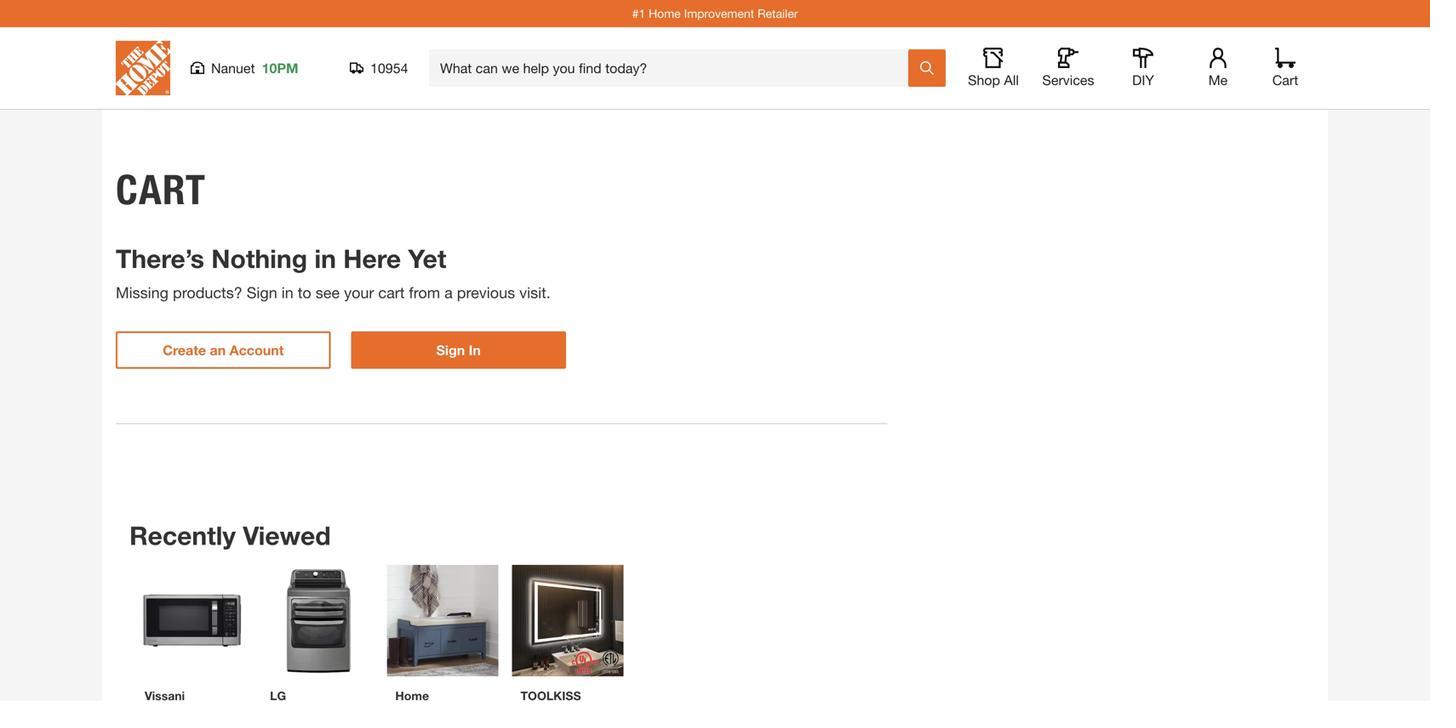 Task type: vqa. For each thing, say whether or not it's contained in the screenshot.
and
no



Task type: describe. For each thing, give the bounding box(es) containing it.
the home depot logo image
[[116, 41, 170, 95]]

from
[[409, 284, 440, 302]]

services
[[1043, 72, 1095, 88]]

viewed
[[243, 521, 331, 551]]

7.3 cu. ft. vented smart gas dryer in graphite steel with easyload door and sensor dry technology image
[[262, 565, 373, 677]]

see
[[316, 284, 340, 302]]

cart
[[116, 165, 206, 215]]

here
[[343, 244, 401, 274]]

shop
[[968, 72, 1000, 88]]

previous
[[457, 284, 515, 302]]

cart link
[[1267, 48, 1304, 89]]

there's nothing in here yet
[[116, 244, 447, 274]]

diy
[[1133, 72, 1154, 88]]

#1
[[632, 6, 646, 20]]

1 vertical spatial in
[[282, 284, 294, 302]]

#1 home improvement retailer
[[632, 6, 798, 20]]

sign inside "button"
[[436, 342, 465, 358]]

missing
[[116, 284, 169, 302]]

yet
[[408, 244, 447, 274]]

recently
[[129, 521, 236, 551]]

recently viewed
[[129, 521, 331, 551]]

nothing
[[211, 244, 307, 274]]

account
[[230, 342, 284, 358]]

in
[[469, 342, 481, 358]]

products?
[[173, 284, 242, 302]]



Task type: locate. For each thing, give the bounding box(es) containing it.
in up the see
[[314, 244, 336, 274]]

sign in
[[436, 342, 481, 358]]

sign
[[247, 284, 277, 302], [436, 342, 465, 358]]

cart
[[1273, 72, 1299, 88]]

me button
[[1191, 48, 1246, 89]]

nanuet
[[211, 60, 255, 76]]

create
[[163, 342, 206, 358]]

10954
[[370, 60, 408, 76]]

1 vertical spatial sign
[[436, 342, 465, 358]]

nanuet 10pm
[[211, 60, 298, 76]]

sign down nothing
[[247, 284, 277, 302]]

0 horizontal spatial in
[[282, 284, 294, 302]]

your
[[344, 284, 374, 302]]

whitford steel blue wood entryway bench with cushion and concealed storage (38 in. w x 19 in. h) image
[[387, 565, 499, 677]]

0 vertical spatial sign
[[247, 284, 277, 302]]

in left to
[[282, 284, 294, 302]]

visit.
[[519, 284, 551, 302]]

create an account
[[163, 342, 284, 358]]

me
[[1209, 72, 1228, 88]]

1 horizontal spatial in
[[314, 244, 336, 274]]

an
[[210, 342, 226, 358]]

home
[[649, 6, 681, 20]]

sign in button
[[351, 332, 566, 369]]

to
[[298, 284, 311, 302]]

a
[[445, 284, 453, 302]]

diy button
[[1116, 48, 1171, 89]]

retailer
[[758, 6, 798, 20]]

0 vertical spatial in
[[314, 244, 336, 274]]

cart
[[378, 284, 405, 302]]

improvement
[[684, 6, 754, 20]]

shop all
[[968, 72, 1019, 88]]

1.1 cu. ft. countertop microwave in fingerprint resistant stainless steel image
[[136, 565, 248, 677]]

create an account button
[[116, 332, 331, 369]]

10954 button
[[350, 60, 409, 77]]

all
[[1004, 72, 1019, 88]]

shop all button
[[966, 48, 1021, 89]]

0 horizontal spatial sign
[[247, 284, 277, 302]]

48 in. w x 36 in. h large rectangular frameless led light anti-fog wall bathroom vanity mirror super bright image
[[512, 565, 624, 677]]

there's
[[116, 244, 204, 274]]

services button
[[1041, 48, 1096, 89]]

in
[[314, 244, 336, 274], [282, 284, 294, 302]]

What can we help you find today? search field
[[440, 50, 908, 86]]

sign left in
[[436, 342, 465, 358]]

10pm
[[262, 60, 298, 76]]

missing products? sign in to see your cart from a previous visit.
[[116, 284, 551, 302]]

1 horizontal spatial sign
[[436, 342, 465, 358]]



